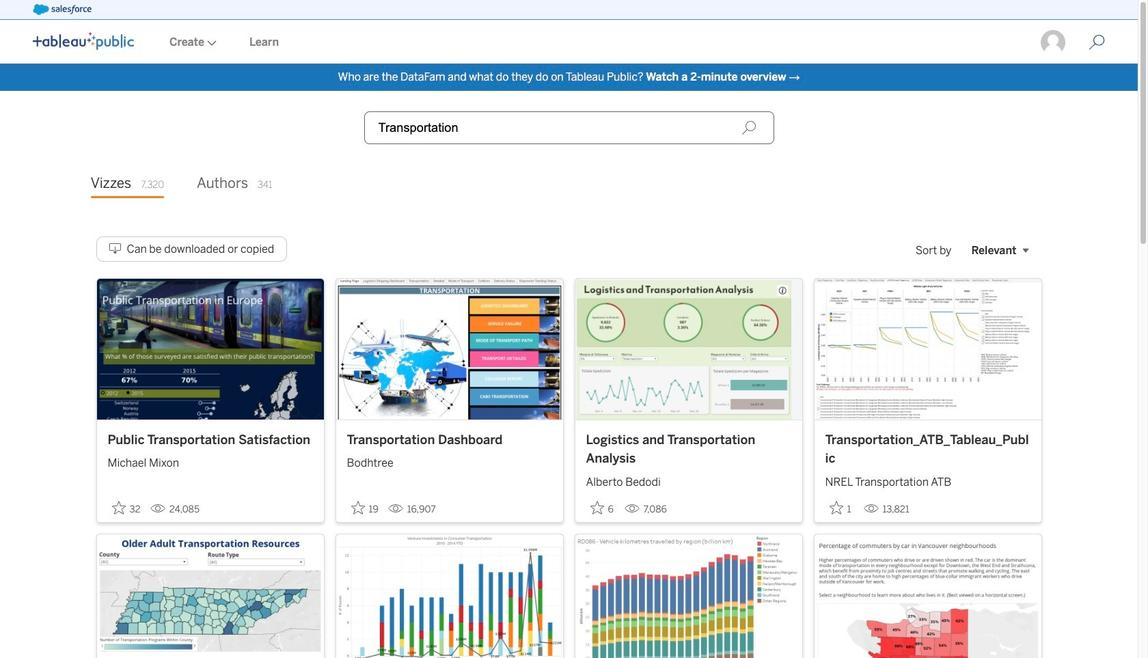 Task type: describe. For each thing, give the bounding box(es) containing it.
Search input field
[[364, 111, 774, 144]]

salesforce logo image
[[33, 4, 92, 15]]

3 add favorite button from the left
[[586, 497, 619, 520]]

2 add favorite button from the left
[[347, 497, 383, 520]]

1 add favorite button from the left
[[108, 497, 145, 520]]

add favorite image
[[112, 501, 125, 515]]

go to search image
[[1073, 34, 1122, 51]]

4 add favorite button from the left
[[826, 497, 859, 520]]



Task type: vqa. For each thing, say whether or not it's contained in the screenshot.
The Learning Tableau heading
no



Task type: locate. For each thing, give the bounding box(es) containing it.
workbook thumbnail image
[[97, 279, 324, 420], [336, 279, 563, 420], [575, 279, 802, 420], [815, 279, 1042, 420], [97, 535, 324, 659], [336, 535, 563, 659], [575, 535, 802, 659], [815, 535, 1042, 659]]

1 horizontal spatial add favorite image
[[590, 501, 604, 515]]

Add Favorite button
[[108, 497, 145, 520], [347, 497, 383, 520], [586, 497, 619, 520], [826, 497, 859, 520]]

search image
[[742, 120, 757, 135]]

gary.orlando image
[[1040, 29, 1067, 56]]

0 horizontal spatial add favorite image
[[351, 501, 365, 515]]

add favorite image
[[351, 501, 365, 515], [590, 501, 604, 515], [830, 501, 844, 515]]

2 horizontal spatial add favorite image
[[830, 501, 844, 515]]

1 add favorite image from the left
[[351, 501, 365, 515]]

create image
[[204, 40, 217, 46]]

2 add favorite image from the left
[[590, 501, 604, 515]]

3 add favorite image from the left
[[830, 501, 844, 515]]

logo image
[[33, 32, 134, 50]]



